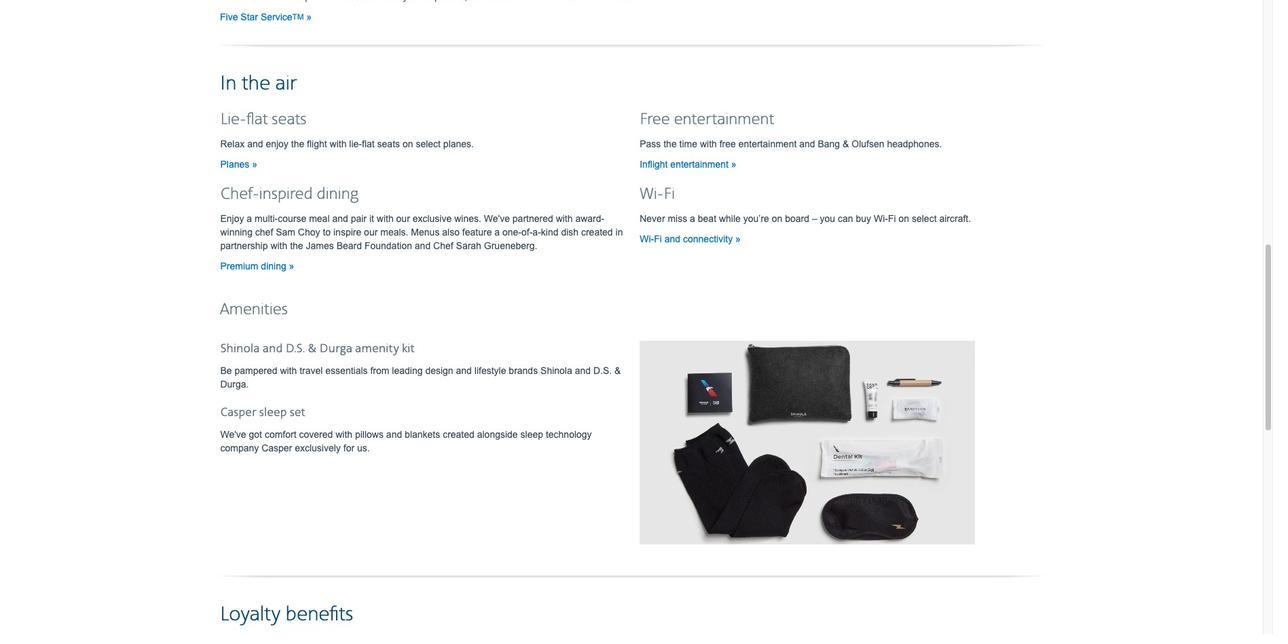 Task type: vqa. For each thing, say whether or not it's contained in the screenshot.
Bag.
no



Task type: describe. For each thing, give the bounding box(es) containing it.
meals.
[[380, 227, 408, 237]]

sarah
[[456, 240, 481, 251]]

for
[[343, 443, 355, 453]]

never
[[640, 213, 665, 224]]

free entertainment
[[640, 110, 774, 129]]

while
[[719, 213, 741, 224]]

in the air
[[220, 71, 297, 96]]

the left flight
[[291, 138, 304, 149]]

chef-inspired dining
[[220, 184, 358, 204]]

menus
[[411, 227, 440, 237]]

entertainment for free entertainment
[[674, 110, 774, 129]]

casper inside we've got comfort covered with pillows and blankets created alongside sleep technology company casper exclusively for us.
[[262, 443, 292, 453]]

in
[[220, 71, 237, 96]]

exclusive
[[413, 213, 452, 224]]

pampered
[[235, 365, 277, 376]]

0 vertical spatial seats
[[272, 110, 306, 129]]

connectivity
[[683, 233, 733, 244]]

service
[[261, 11, 292, 22]]

free
[[640, 110, 670, 129]]

relax
[[220, 138, 245, 149]]

enjoy
[[220, 213, 244, 224]]

shinola inside be pampered with travel essentials from leading design and lifestyle brands shinola and d.s. & durga.
[[541, 365, 572, 376]]

amenity
[[355, 341, 399, 356]]

1 vertical spatial seats
[[377, 138, 400, 149]]

choy
[[298, 227, 320, 237]]

inspire
[[333, 227, 361, 237]]

lie-
[[349, 138, 362, 149]]

and up inspire
[[332, 213, 348, 224]]

essentials
[[325, 365, 368, 376]]

we've got comfort covered with pillows and blankets created alongside sleep technology company casper exclusively for us.
[[220, 429, 592, 453]]

travel
[[300, 365, 323, 376]]

and down miss
[[665, 233, 680, 244]]

we've inside enjoy a multi-course meal and pair it with our exclusive wines. we've partnered with award- winning chef sam choy to inspire our meals. menus also feature a one-of-a-kind dish created in partnership with the james beard foundation and chef sarah grueneberg.
[[484, 213, 510, 224]]

a-
[[533, 227, 541, 237]]

got
[[249, 429, 262, 440]]

wi- for wi-fi
[[640, 184, 664, 204]]

be pampered with travel essentials from leading design and lifestyle brands shinola and d.s. & durga.
[[220, 365, 621, 390]]

chef-
[[220, 184, 259, 204]]

with left lie-
[[330, 138, 347, 149]]

–
[[812, 213, 817, 224]]

aircraft.
[[939, 213, 971, 224]]

air
[[275, 71, 297, 96]]

inflight entertainment link
[[640, 159, 736, 170]]

& inside be pampered with travel essentials from leading design and lifestyle brands shinola and d.s. & durga.
[[615, 365, 621, 376]]

covered
[[299, 429, 333, 440]]

and left the enjoy
[[247, 138, 263, 149]]

beard
[[337, 240, 362, 251]]

course
[[278, 213, 306, 224]]

james
[[306, 240, 334, 251]]

with down "sam"
[[271, 240, 287, 251]]

0 vertical spatial d.s.
[[286, 341, 305, 356]]

and inside we've got comfort covered with pillows and blankets created alongside sleep technology company casper exclusively for us.
[[386, 429, 402, 440]]

award-
[[575, 213, 604, 224]]

lie-
[[220, 110, 246, 129]]

1 vertical spatial select
[[912, 213, 937, 224]]

one-
[[502, 227, 522, 237]]

company
[[220, 443, 259, 453]]

0 vertical spatial our
[[396, 213, 410, 224]]

lie-flat seats
[[220, 110, 306, 129]]

and left bang
[[799, 138, 815, 149]]

premium dining
[[220, 261, 289, 271]]

benefits
[[286, 602, 353, 627]]

loyalty
[[220, 602, 281, 627]]

planes
[[220, 159, 252, 170]]

the inside enjoy a multi-course meal and pair it with our exclusive wines. we've partnered with award- winning chef sam choy to inspire our meals. menus also feature a one-of-a-kind dish created in partnership with the james beard foundation and chef sarah grueneberg.
[[290, 240, 303, 251]]

meal
[[309, 213, 330, 224]]

and right brands
[[575, 365, 591, 376]]

durga
[[320, 341, 352, 356]]

inflight
[[640, 159, 668, 170]]

planes.
[[443, 138, 474, 149]]

kind
[[541, 227, 558, 237]]

0 horizontal spatial a
[[247, 213, 252, 224]]

wi-fi
[[640, 184, 675, 204]]

with inside we've got comfort covered with pillows and blankets created alongside sleep technology company casper exclusively for us.
[[336, 429, 352, 440]]

set
[[290, 405, 305, 420]]

pillows
[[355, 429, 384, 440]]

with left free
[[700, 138, 717, 149]]

lifestyle
[[474, 365, 506, 376]]

0 horizontal spatial our
[[364, 227, 378, 237]]

casper sleep set
[[220, 405, 305, 420]]

pass
[[640, 138, 661, 149]]

you
[[820, 213, 835, 224]]

0 horizontal spatial on
[[403, 138, 413, 149]]

shinola and d.s. & durga amenity kit
[[220, 341, 415, 356]]

enjoy a multi-course meal and pair it with our exclusive wines. we've partnered with award- winning chef sam choy to inspire our meals. menus also feature a one-of-a-kind dish created in partnership with the james beard foundation and chef sarah grueneberg.
[[220, 213, 623, 251]]

created inside we've got comfort covered with pillows and blankets created alongside sleep technology company casper exclusively for us.
[[443, 429, 475, 440]]

brands
[[509, 365, 538, 376]]

us.
[[357, 443, 370, 453]]

durga.
[[220, 379, 249, 390]]

d.s. inside be pampered with travel essentials from leading design and lifestyle brands shinola and d.s. & durga.
[[593, 365, 612, 376]]

premium dining link
[[220, 261, 294, 271]]

in
[[616, 227, 623, 237]]

design
[[425, 365, 453, 376]]

wi-fi and connectivity link
[[640, 233, 741, 244]]

olufsen
[[852, 138, 884, 149]]

amenities
[[220, 300, 288, 320]]

headphones.
[[887, 138, 942, 149]]

with right it
[[377, 213, 394, 224]]

sam
[[276, 227, 295, 237]]

bang
[[818, 138, 840, 149]]

and up pampered
[[263, 341, 283, 356]]



Task type: locate. For each thing, give the bounding box(es) containing it.
1 horizontal spatial we've
[[484, 213, 510, 224]]

1 vertical spatial our
[[364, 227, 378, 237]]

sleep up comfort
[[259, 405, 287, 420]]

five
[[220, 11, 238, 22]]

0 horizontal spatial shinola
[[220, 341, 260, 356]]

wines.
[[454, 213, 481, 224]]

0 vertical spatial shinola
[[220, 341, 260, 356]]

winning
[[220, 227, 253, 237]]

1 horizontal spatial flat
[[362, 138, 375, 149]]

0 horizontal spatial flat
[[246, 110, 268, 129]]

1 horizontal spatial created
[[581, 227, 613, 237]]

2 vertical spatial &
[[615, 365, 621, 376]]

1 vertical spatial d.s.
[[593, 365, 612, 376]]

flat right flight
[[362, 138, 375, 149]]

to
[[323, 227, 331, 237]]

five star service tm
[[220, 11, 304, 22]]

and right design in the bottom of the page
[[456, 365, 472, 376]]

our down it
[[364, 227, 378, 237]]

1 horizontal spatial &
[[615, 365, 621, 376]]

0 horizontal spatial casper
[[220, 405, 256, 420]]

business class transcontinental amenity kit image
[[640, 341, 975, 544]]

partnership
[[220, 240, 268, 251]]

0 vertical spatial &
[[843, 138, 849, 149]]

casper down comfort
[[262, 443, 292, 453]]

from
[[370, 365, 389, 376]]

we've inside we've got comfort covered with pillows and blankets created alongside sleep technology company casper exclusively for us.
[[220, 429, 246, 440]]

0 vertical spatial casper
[[220, 405, 256, 420]]

fi
[[664, 184, 675, 204], [888, 213, 896, 224], [654, 233, 662, 244]]

the right in
[[242, 71, 270, 96]]

on left planes. at the left top
[[403, 138, 413, 149]]

enjoy
[[266, 138, 288, 149]]

1 horizontal spatial a
[[495, 227, 500, 237]]

loyalty benefits
[[220, 602, 353, 627]]

never miss a beat while you're on board – you can buy wi-fi on select aircraft.
[[640, 213, 971, 224]]

0 horizontal spatial d.s.
[[286, 341, 305, 356]]

seats right lie-
[[377, 138, 400, 149]]

fi down never
[[654, 233, 662, 244]]

1 vertical spatial we've
[[220, 429, 246, 440]]

a
[[247, 213, 252, 224], [690, 213, 695, 224], [495, 227, 500, 237]]

wi- right buy
[[874, 213, 888, 224]]

pass the time with free entertainment and bang & olufsen headphones.
[[640, 138, 942, 149]]

1 horizontal spatial select
[[912, 213, 937, 224]]

the down "sam"
[[290, 240, 303, 251]]

created inside enjoy a multi-course meal and pair it with our exclusive wines. we've partnered with award- winning chef sam choy to inspire our meals. menus also feature a one-of-a-kind dish created in partnership with the james beard foundation and chef sarah grueneberg.
[[581, 227, 613, 237]]

a left multi-
[[247, 213, 252, 224]]

inflight entertainment
[[640, 159, 731, 170]]

wi-fi and connectivity
[[640, 233, 735, 244]]

0 vertical spatial fi
[[664, 184, 675, 204]]

1 horizontal spatial fi
[[664, 184, 675, 204]]

1 vertical spatial entertainment
[[739, 138, 797, 149]]

we've up company
[[220, 429, 246, 440]]

1 vertical spatial casper
[[262, 443, 292, 453]]

fi up miss
[[664, 184, 675, 204]]

multi-
[[255, 213, 278, 224]]

board
[[785, 213, 809, 224]]

0 vertical spatial select
[[416, 138, 441, 149]]

0 horizontal spatial select
[[416, 138, 441, 149]]

2 horizontal spatial on
[[899, 213, 909, 224]]

select
[[416, 138, 441, 149], [912, 213, 937, 224]]

technology
[[546, 429, 592, 440]]

casper up got
[[220, 405, 256, 420]]

the
[[242, 71, 270, 96], [291, 138, 304, 149], [664, 138, 677, 149], [290, 240, 303, 251]]

2 horizontal spatial fi
[[888, 213, 896, 224]]

you're
[[743, 213, 769, 224]]

fi right buy
[[888, 213, 896, 224]]

tm
[[292, 12, 304, 21]]

0 horizontal spatial we've
[[220, 429, 246, 440]]

entertainment
[[674, 110, 774, 129], [739, 138, 797, 149], [670, 159, 729, 170]]

on
[[403, 138, 413, 149], [772, 213, 782, 224], [899, 213, 909, 224]]

1 horizontal spatial casper
[[262, 443, 292, 453]]

d.s.
[[286, 341, 305, 356], [593, 365, 612, 376]]

2 horizontal spatial a
[[690, 213, 695, 224]]

0 horizontal spatial dining
[[261, 261, 286, 271]]

chef
[[433, 240, 453, 251]]

can
[[838, 213, 853, 224]]

1 vertical spatial shinola
[[541, 365, 572, 376]]

created right the blankets
[[443, 429, 475, 440]]

0 horizontal spatial created
[[443, 429, 475, 440]]

on right buy
[[899, 213, 909, 224]]

and right pillows
[[386, 429, 402, 440]]

with inside be pampered with travel essentials from leading design and lifestyle brands shinola and d.s. & durga.
[[280, 365, 297, 376]]

flat up the enjoy
[[246, 110, 268, 129]]

fi for wi-fi and connectivity
[[654, 233, 662, 244]]

with up dish
[[556, 213, 573, 224]]

1 vertical spatial dining
[[261, 261, 286, 271]]

partnered
[[513, 213, 553, 224]]

shinola right brands
[[541, 365, 572, 376]]

&
[[843, 138, 849, 149], [308, 341, 317, 356], [615, 365, 621, 376]]

entertainment down the time
[[670, 159, 729, 170]]

0 vertical spatial dining
[[317, 184, 358, 204]]

1 horizontal spatial shinola
[[541, 365, 572, 376]]

dish
[[561, 227, 579, 237]]

of-
[[522, 227, 533, 237]]

be
[[220, 365, 232, 376]]

pair
[[351, 213, 367, 224]]

shinola
[[220, 341, 260, 356], [541, 365, 572, 376]]

seats up the enjoy
[[272, 110, 306, 129]]

dining right premium
[[261, 261, 286, 271]]

select left planes. at the left top
[[416, 138, 441, 149]]

we've
[[484, 213, 510, 224], [220, 429, 246, 440]]

inspired
[[259, 184, 313, 204]]

sleep inside we've got comfort covered with pillows and blankets created alongside sleep technology company casper exclusively for us.
[[521, 429, 543, 440]]

1 horizontal spatial on
[[772, 213, 782, 224]]

premium
[[220, 261, 258, 271]]

fi for wi-fi
[[664, 184, 675, 204]]

created down award-
[[581, 227, 613, 237]]

0 horizontal spatial sleep
[[259, 405, 287, 420]]

2 horizontal spatial &
[[843, 138, 849, 149]]

0 vertical spatial flat
[[246, 110, 268, 129]]

with
[[330, 138, 347, 149], [700, 138, 717, 149], [377, 213, 394, 224], [556, 213, 573, 224], [271, 240, 287, 251], [280, 365, 297, 376], [336, 429, 352, 440]]

chef
[[255, 227, 273, 237]]

2 vertical spatial entertainment
[[670, 159, 729, 170]]

shinola up be
[[220, 341, 260, 356]]

grueneberg.
[[484, 240, 537, 251]]

miss
[[668, 213, 687, 224]]

0 vertical spatial we've
[[484, 213, 510, 224]]

0 vertical spatial created
[[581, 227, 613, 237]]

we've up the "one-"
[[484, 213, 510, 224]]

on left board
[[772, 213, 782, 224]]

dining up meal
[[317, 184, 358, 204]]

entertainment right free
[[739, 138, 797, 149]]

flat
[[246, 110, 268, 129], [362, 138, 375, 149]]

it
[[369, 213, 374, 224]]

the left the time
[[664, 138, 677, 149]]

sleep right the alongside
[[521, 429, 543, 440]]

1 vertical spatial wi-
[[874, 213, 888, 224]]

with left travel
[[280, 365, 297, 376]]

2 vertical spatial wi-
[[640, 233, 654, 244]]

a left the "one-"
[[495, 227, 500, 237]]

relax and enjoy the flight with lie-flat seats on select planes.
[[220, 138, 474, 149]]

dining
[[317, 184, 358, 204], [261, 261, 286, 271]]

kit
[[402, 341, 415, 356]]

also
[[442, 227, 460, 237]]

a left beat
[[690, 213, 695, 224]]

and down menus
[[415, 240, 431, 251]]

wi- up never
[[640, 184, 664, 204]]

1 horizontal spatial seats
[[377, 138, 400, 149]]

free
[[720, 138, 736, 149]]

1 vertical spatial &
[[308, 341, 317, 356]]

planes link
[[220, 159, 257, 170]]

1 horizontal spatial sleep
[[521, 429, 543, 440]]

our up meals.
[[396, 213, 410, 224]]

star
[[241, 11, 258, 22]]

1 horizontal spatial dining
[[317, 184, 358, 204]]

1 horizontal spatial our
[[396, 213, 410, 224]]

0 horizontal spatial seats
[[272, 110, 306, 129]]

1 vertical spatial created
[[443, 429, 475, 440]]

and
[[247, 138, 263, 149], [799, 138, 815, 149], [332, 213, 348, 224], [665, 233, 680, 244], [415, 240, 431, 251], [263, 341, 283, 356], [456, 365, 472, 376], [575, 365, 591, 376], [386, 429, 402, 440]]

1 vertical spatial flat
[[362, 138, 375, 149]]

0 horizontal spatial &
[[308, 341, 317, 356]]

1 vertical spatial fi
[[888, 213, 896, 224]]

foundation
[[365, 240, 412, 251]]

with up for
[[336, 429, 352, 440]]

0 vertical spatial sleep
[[259, 405, 287, 420]]

entertainment up free
[[674, 110, 774, 129]]

seats
[[272, 110, 306, 129], [377, 138, 400, 149]]

wi- for wi-fi and connectivity
[[640, 233, 654, 244]]

2 vertical spatial fi
[[654, 233, 662, 244]]

1 vertical spatial sleep
[[521, 429, 543, 440]]

0 horizontal spatial fi
[[654, 233, 662, 244]]

0 vertical spatial wi-
[[640, 184, 664, 204]]

select left aircraft.
[[912, 213, 937, 224]]

entertainment for inflight entertainment
[[670, 159, 729, 170]]

beat
[[698, 213, 716, 224]]

flight
[[307, 138, 327, 149]]

0 vertical spatial entertainment
[[674, 110, 774, 129]]

wi- down never
[[640, 233, 654, 244]]

blankets
[[405, 429, 440, 440]]

feature
[[462, 227, 492, 237]]

1 horizontal spatial d.s.
[[593, 365, 612, 376]]



